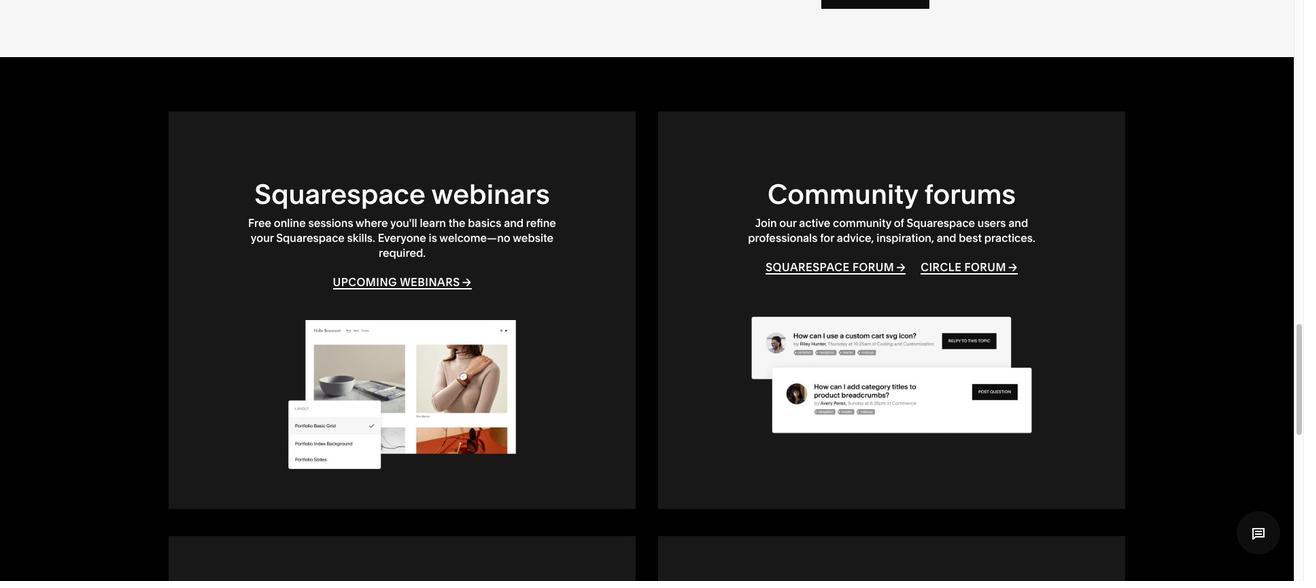 Task type: vqa. For each thing, say whether or not it's contained in the screenshot.
skills.
yes



Task type: describe. For each thing, give the bounding box(es) containing it.
1 horizontal spatial and
[[937, 231, 957, 245]]

online
[[274, 216, 306, 230]]

and inside squarespace webinars free online sessions where you'll learn the basics and refine your squarespace skills. everyone is welcome—no website required.
[[504, 216, 524, 230]]

squarespace up sessions
[[255, 177, 426, 211]]

inspiration,
[[877, 231, 934, 245]]

upcoming webinars →
[[333, 275, 472, 289]]

learn
[[420, 216, 446, 230]]

squarespace down sessions
[[276, 231, 345, 245]]

for
[[820, 231, 834, 245]]

forums
[[924, 177, 1016, 211]]

forum for squarespace forum
[[853, 260, 894, 274]]

webinars
[[431, 177, 550, 211]]

is
[[429, 231, 437, 245]]

circle forum →
[[921, 260, 1018, 274]]

community forums join our active community of squarespace users and professionals for advice, inspiration, and best practices.
[[748, 177, 1036, 245]]

professionals
[[748, 231, 818, 245]]

a screenshot of editing tools on the squarespace platform image
[[248, 311, 556, 479]]

practices.
[[985, 231, 1036, 245]]

community
[[768, 177, 918, 211]]

circle
[[921, 260, 962, 274]]

users
[[978, 216, 1006, 230]]

website
[[513, 231, 554, 245]]

community
[[833, 216, 891, 230]]

you'll
[[390, 216, 417, 230]]

advice,
[[837, 231, 874, 245]]

refine
[[526, 216, 556, 230]]

free
[[248, 216, 271, 230]]

forum for circle forum
[[965, 260, 1006, 274]]

→ for squarespace forum →
[[897, 260, 906, 274]]



Task type: locate. For each thing, give the bounding box(es) containing it.
1 forum from the left
[[853, 260, 894, 274]]

squarespace
[[255, 177, 426, 211], [907, 216, 975, 230], [276, 231, 345, 245], [766, 260, 850, 274]]

squarespace forum →
[[766, 260, 906, 274]]

forum
[[853, 260, 894, 274], [965, 260, 1006, 274]]

skills.
[[347, 231, 375, 245]]

0 horizontal spatial forum
[[853, 260, 894, 274]]

your
[[251, 231, 274, 245]]

and
[[504, 216, 524, 230], [1009, 216, 1028, 230], [937, 231, 957, 245]]

→ down "practices."
[[1009, 260, 1018, 274]]

and up website
[[504, 216, 524, 230]]

0 horizontal spatial and
[[504, 216, 524, 230]]

and up "practices."
[[1009, 216, 1028, 230]]

of
[[894, 216, 904, 230]]

examples of questions in the squarespace community forum image
[[738, 296, 1046, 464]]

where
[[356, 216, 388, 230]]

the
[[449, 216, 466, 230]]

→ right webinars
[[462, 275, 472, 289]]

our
[[780, 216, 797, 230]]

basics
[[468, 216, 501, 230]]

2 forum from the left
[[965, 260, 1006, 274]]

squarespace down for
[[766, 260, 850, 274]]

→ for circle forum →
[[1009, 260, 1018, 274]]

2 horizontal spatial and
[[1009, 216, 1028, 230]]

1 horizontal spatial forum
[[965, 260, 1006, 274]]

→ for upcoming webinars →
[[462, 275, 472, 289]]

→
[[897, 260, 906, 274], [1009, 260, 1018, 274], [462, 275, 472, 289]]

required.
[[379, 246, 426, 260]]

sessions
[[308, 216, 353, 230]]

welcome—no
[[440, 231, 511, 245]]

forum down best at the right of the page
[[965, 260, 1006, 274]]

squarespace up best at the right of the page
[[907, 216, 975, 230]]

webinars
[[400, 275, 460, 289]]

→ down inspiration, on the top right of page
[[897, 260, 906, 274]]

everyone
[[378, 231, 426, 245]]

squarespace webinars free online sessions where you'll learn the basics and refine your squarespace skills. everyone is welcome—no website required.
[[248, 177, 556, 260]]

best
[[959, 231, 982, 245]]

upcoming
[[333, 275, 397, 289]]

and left best at the right of the page
[[937, 231, 957, 245]]

2 horizontal spatial →
[[1009, 260, 1018, 274]]

squarespace inside community forums join our active community of squarespace users and professionals for advice, inspiration, and best practices.
[[907, 216, 975, 230]]

join
[[755, 216, 777, 230]]

1 horizontal spatial →
[[897, 260, 906, 274]]

0 horizontal spatial →
[[462, 275, 472, 289]]

forum down advice,
[[853, 260, 894, 274]]

active
[[799, 216, 831, 230]]



